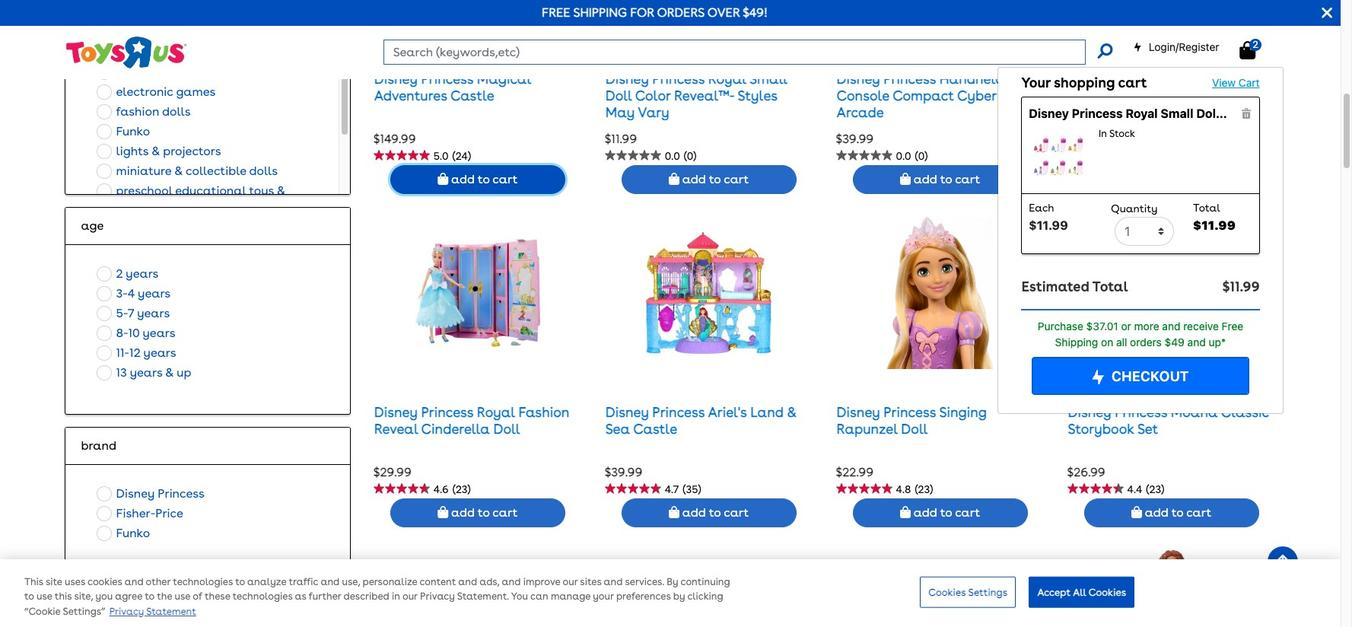 Task type: describe. For each thing, give the bounding box(es) containing it.
use,
[[342, 577, 360, 588]]

adventures
[[374, 88, 447, 104]]

settings
[[969, 587, 1008, 598]]

stuffed
[[231, 7, 272, 21]]

the
[[157, 592, 172, 603]]

disney princess rapunzel's tower playset image
[[878, 550, 1003, 627]]

$22.99
[[836, 465, 874, 480]]

land
[[751, 405, 784, 421]]

(23) for reveal
[[453, 484, 471, 496]]

small for disney princess royal small doll color reveal™- styles 
[[1161, 107, 1194, 120]]

fisher-price button
[[92, 504, 188, 524]]

& inside 'button'
[[167, 45, 175, 59]]

disney princess  disney princess digital alarm clock and nightlight image
[[1111, 0, 1233, 36]]

fisher-
[[116, 506, 156, 521]]

fashion
[[116, 104, 159, 119]]

and up your
[[604, 577, 623, 588]]

arcade
[[837, 104, 884, 120]]

1 vertical spatial privacy
[[109, 606, 144, 618]]

preschool educational toys & activities
[[116, 183, 286, 216]]

can
[[531, 592, 549, 603]]

add to cart button for small
[[622, 165, 797, 194]]

princess for disney princess
[[158, 487, 205, 501]]

$37.01
[[1087, 320, 1119, 333]]

4.7
[[665, 484, 679, 496]]

$29.99
[[374, 465, 412, 480]]

add for adventures
[[451, 172, 475, 186]]

years inside 13 years & up button
[[130, 365, 162, 380]]

preschool
[[116, 183, 172, 198]]

add for console
[[914, 172, 938, 186]]

disney princess ariel's land & sea castle image
[[647, 217, 772, 370]]

0.0 for reveal™-
[[665, 150, 680, 162]]

add for rapunzel
[[914, 505, 938, 520]]

cookies inside cookies settings button
[[929, 587, 966, 598]]

login/register button
[[1133, 40, 1220, 55]]

add to cart for adventures
[[449, 172, 518, 186]]

more
[[1135, 320, 1160, 333]]

add for land
[[683, 505, 706, 520]]

reveal™- for disney princess royal small doll color reveal™- styles 
[[1258, 107, 1313, 120]]

purchase
[[1038, 320, 1084, 333]]

0 horizontal spatial dolls
[[162, 104, 191, 119]]

brand element
[[81, 437, 335, 455]]

disney princess singing rapunzel doll
[[837, 405, 987, 437]]

$34.99
[[1068, 132, 1106, 146]]

fashion dolls button
[[92, 102, 195, 122]]

"cookie
[[24, 606, 60, 618]]

0.0 (0) for reveal™-
[[665, 150, 697, 162]]

and inside disney princess disney princess digital alarm clock and nightlight
[[1201, 88, 1227, 104]]

disney princess royal fashion reveal cinderella doll image
[[415, 217, 540, 370]]

5.0 (24)
[[434, 150, 471, 162]]

to for small
[[709, 172, 721, 186]]

years for 7
[[137, 306, 170, 321]]

styles for disney princess royal small doll color reveal™- styles may vary
[[738, 88, 778, 104]]

& inside dolls, collectibles & stuffed animals
[[220, 7, 228, 21]]

games
[[176, 85, 216, 99]]

color for disney princess royal small doll color reveal™- styles may vary
[[635, 88, 671, 104]]

princess for disney princess singing rapunzel doll
[[884, 405, 937, 421]]

0 horizontal spatial disney princess royal small doll color reveal™- styles may vary image
[[647, 0, 772, 36]]

site
[[46, 577, 62, 588]]

shopping bag image for castle
[[438, 173, 449, 185]]

1 funko from the top
[[116, 124, 150, 139]]

1 use from the left
[[36, 592, 52, 603]]

privacy statement
[[109, 606, 196, 618]]

years for 12
[[144, 346, 176, 360]]

add for fashion
[[451, 505, 475, 520]]

statement.
[[457, 592, 509, 603]]

8-10 years button
[[92, 324, 180, 343]]

princess down '2' link
[[1218, 71, 1271, 87]]

doll inside disney princess royal fashion reveal cinderella doll
[[494, 421, 521, 437]]

in stock
[[1099, 128, 1136, 139]]

preferences
[[617, 592, 671, 603]]

0.0 for arcade
[[897, 150, 912, 162]]

dress up & accessories
[[116, 45, 245, 59]]

disney princess moana classic storybook set
[[1069, 405, 1270, 437]]

disney princess handheld console compact cyber arcade
[[837, 71, 1005, 120]]

free shipping for orders over $49! link
[[542, 5, 768, 20]]

0 horizontal spatial our
[[403, 592, 418, 603]]

4.7 (35)
[[665, 484, 702, 496]]

disney for disney princess royal small doll color reveal™- styles may vary
[[606, 71, 649, 87]]

view cart
[[1213, 76, 1260, 89]]

and up statement.
[[459, 577, 477, 588]]

disney princess button
[[92, 484, 209, 504]]

4.8
[[897, 484, 912, 496]]

cart
[[1119, 74, 1148, 90]]

login/register
[[1149, 40, 1220, 53]]

trash icon image
[[1241, 107, 1253, 120]]

cart for disney princess royal small doll color reveal™- styles may vary
[[724, 172, 749, 186]]

fashion
[[519, 405, 570, 421]]

purchase $37.01 or more and receive free shipping on all orders $49 and up*
[[1038, 320, 1244, 349]]

royal for disney princess royal fashion reveal cinderella doll
[[477, 405, 515, 421]]

each $11.99
[[1029, 202, 1069, 232]]

sea
[[606, 421, 630, 437]]

8-10 years
[[116, 326, 175, 340]]

view cart link
[[1213, 76, 1260, 89]]

2 funko button from the top
[[92, 524, 155, 544]]

traffic
[[289, 577, 318, 588]]

princess for disney princess moana classic storybook set
[[1116, 405, 1168, 421]]

princess for disney princess ariel's land & sea castle
[[653, 405, 705, 421]]

electronic games
[[116, 85, 216, 99]]

princess for disney princess handheld console compact cyber arcade
[[884, 71, 937, 87]]

this site uses cookies and other technologies to analyze traffic and use, personalize content and ads, and improve our sites and services. by continuing to use this site, you agree to the use of these technologies as further described in our privacy statement. you can manage your preferences by clicking "cookie settings"
[[24, 577, 731, 618]]

castle inside disney princess ariel's land & sea castle
[[634, 421, 678, 437]]

disney for disney princess ariel's land & sea castle
[[606, 405, 649, 421]]

brand
[[81, 439, 116, 453]]

4
[[128, 286, 135, 301]]

princess for disney princess royal small doll color reveal™- styles 
[[1072, 107, 1123, 120]]

disney princess disney princess digital alarm clock and nightlight link
[[1069, 71, 1271, 120]]

privacy inside this site uses cookies and other technologies to analyze traffic and use, personalize content and ads, and improve our sites and services. by continuing to use this site, you agree to the use of these technologies as further described in our privacy statement. you can manage your preferences by clicking "cookie settings"
[[420, 592, 455, 603]]

disney princess rapunzel and maximus image
[[647, 550, 772, 627]]

miniature
[[116, 164, 172, 178]]

compact
[[893, 88, 955, 104]]

11-
[[116, 346, 129, 360]]

0 horizontal spatial total
[[1093, 279, 1129, 295]]

lights & projectors
[[116, 144, 221, 158]]

set
[[1138, 421, 1159, 437]]

princess for disney princess disney princess digital alarm clock and nightlight
[[1116, 71, 1168, 87]]

shopping bag image inside '2' link
[[1240, 41, 1256, 59]]

preschool educational toys & activities button
[[92, 181, 312, 219]]

cart for disney princess moana classic storybook set
[[1187, 505, 1212, 520]]

shopping bag image for storybook
[[1132, 506, 1143, 518]]

0 horizontal spatial toys
[[190, 65, 215, 79]]

12
[[129, 346, 141, 360]]

5-
[[116, 306, 128, 321]]

dress
[[116, 45, 147, 59]]

this
[[24, 577, 43, 588]]

disney princess magical adventures castle link
[[374, 71, 531, 104]]

disney princess the little mermaid live action transforming ariel doll image
[[1110, 550, 1235, 627]]

1 horizontal spatial dolls
[[249, 164, 278, 178]]

accessories
[[178, 45, 245, 59]]

may
[[606, 104, 635, 120]]

5.0
[[434, 150, 449, 162]]

cart for disney princess ariel's land & sea castle
[[724, 505, 749, 520]]

up inside button
[[177, 365, 191, 380]]

disney for disney princess
[[116, 487, 155, 501]]

statement
[[146, 606, 196, 618]]

add to cart button for adventures
[[390, 165, 565, 194]]

close button image
[[1323, 5, 1333, 21]]

$39.99 for castle
[[605, 465, 643, 480]]

1 funko button from the top
[[92, 122, 155, 142]]

$49
[[1165, 336, 1185, 349]]

add for classic
[[1146, 505, 1169, 520]]

ariel's
[[708, 405, 747, 421]]

to for fashion
[[478, 505, 490, 520]]

improve
[[524, 577, 561, 588]]

shopping
[[1054, 74, 1116, 90]]

disney up clock
[[1171, 71, 1215, 87]]

add to cart for small
[[680, 172, 749, 186]]

cart for disney princess magical adventures castle
[[493, 172, 518, 186]]

2 use from the left
[[175, 592, 191, 603]]

up*
[[1209, 336, 1227, 349]]

years for 4
[[138, 286, 171, 301]]

other
[[146, 577, 171, 588]]

uses
[[65, 577, 85, 588]]

and up you
[[502, 577, 521, 588]]

cyber
[[958, 88, 997, 104]]

as
[[295, 592, 306, 603]]

activities inside preschool educational toys & activities
[[116, 202, 169, 216]]

miniature & collectible dolls button
[[92, 161, 282, 181]]

you
[[95, 592, 113, 603]]

4.4
[[1128, 484, 1143, 496]]

doll for disney princess royal small doll color reveal™- styles 
[[1197, 107, 1220, 120]]



Task type: locate. For each thing, give the bounding box(es) containing it.
0 horizontal spatial styles
[[738, 88, 778, 104]]

1 vertical spatial $39.99
[[605, 465, 643, 480]]

small down clock
[[1161, 107, 1194, 120]]

disney up 'digital'
[[1069, 71, 1112, 87]]

disney princess royal fashion reveal cinderella doll
[[374, 405, 570, 437]]

funko button
[[92, 122, 155, 142], [92, 524, 155, 544]]

doll down fashion
[[494, 421, 521, 437]]

educational up electronic games button
[[116, 65, 187, 79]]

cookies left settings
[[929, 587, 966, 598]]

princess down 'digital'
[[1072, 107, 1123, 120]]

doll for disney princess royal small doll color reveal™- styles may vary
[[606, 88, 632, 104]]

up down 11-12 years button
[[177, 365, 191, 380]]

total inside the total $11.99
[[1194, 202, 1221, 214]]

2 0.0 (0) from the left
[[897, 150, 928, 162]]

disney princess magical adventures castle image
[[415, 0, 540, 36]]

castle right 'sea'
[[634, 421, 678, 437]]

years down 11-12 years
[[130, 365, 162, 380]]

disney princess moana classic storybook set image
[[1110, 217, 1235, 370]]

small
[[750, 71, 788, 87], [1161, 107, 1194, 120]]

styles for disney princess royal small doll color reveal™- styles 
[[1316, 107, 1353, 120]]

classic
[[1222, 405, 1270, 421]]

disney inside disney princess handheld console compact cyber arcade
[[837, 71, 881, 87]]

disney up 'sea'
[[606, 405, 649, 421]]

1 vertical spatial disney princess royal small doll color reveal™- styles may vary image
[[1035, 126, 1084, 186]]

cookies right all
[[1089, 587, 1127, 598]]

years up 13 years & up
[[144, 346, 176, 360]]

1 vertical spatial color
[[1223, 107, 1255, 120]]

color
[[635, 88, 671, 104], [1223, 107, 1255, 120]]

princess inside disney princess royal fashion reveal cinderella doll
[[421, 405, 474, 421]]

disney inside disney princess royal small doll color reveal™- styles may vary
[[606, 71, 649, 87]]

0.0 (0) down disney princess handheld console compact cyber arcade
[[897, 150, 928, 162]]

0 horizontal spatial $39.99
[[605, 465, 643, 480]]

(0) for arcade
[[916, 150, 928, 162]]

& inside preschool educational toys & activities
[[277, 183, 286, 198]]

years up 11-12 years
[[143, 326, 175, 340]]

princess up adventures
[[421, 71, 474, 87]]

princess for disney princess royal fashion reveal cinderella doll
[[421, 405, 474, 421]]

to for adventures
[[478, 172, 490, 186]]

content
[[420, 577, 456, 588]]

years inside 11-12 years button
[[144, 346, 176, 360]]

3-4 years
[[116, 286, 171, 301]]

0 vertical spatial small
[[750, 71, 788, 87]]

color down view cart link
[[1223, 107, 1255, 120]]

add to cart for classic
[[1143, 505, 1212, 520]]

small for disney princess royal small doll color reveal™- styles may vary
[[750, 71, 788, 87]]

2 years
[[116, 266, 159, 281]]

add to cart button for console
[[853, 165, 1028, 194]]

use up the "cookie
[[36, 592, 52, 603]]

2 up 3-
[[116, 266, 123, 281]]

disney princess
[[116, 487, 205, 501]]

our up "manage"
[[563, 577, 578, 588]]

1 horizontal spatial styles
[[1316, 107, 1353, 120]]

shipping
[[1056, 336, 1099, 349]]

2 vertical spatial royal
[[477, 405, 515, 421]]

accept all cookies
[[1038, 587, 1127, 598]]

technologies
[[173, 577, 233, 588], [233, 592, 293, 603]]

(0) down disney princess royal small doll color reveal™- styles may vary link
[[684, 150, 697, 162]]

our right the in
[[403, 592, 418, 603]]

1 vertical spatial 2
[[116, 266, 123, 281]]

2 0.0 from the left
[[897, 150, 912, 162]]

disney for disney princess disney princess digital alarm clock and nightlight
[[1069, 71, 1112, 87]]

styles inside disney princess royal small doll color reveal™- styles may vary
[[738, 88, 778, 104]]

activities down accessories
[[229, 65, 283, 79]]

0 vertical spatial toys
[[190, 65, 215, 79]]

5-7 years
[[116, 306, 170, 321]]

doll down clock
[[1197, 107, 1220, 120]]

1 (23) from the left
[[453, 484, 471, 496]]

princess inside the "disney princess singing rapunzel doll"
[[884, 405, 937, 421]]

princess up vary
[[653, 71, 705, 87]]

disney princess royal small doll color reveal™- styles 
[[1029, 107, 1353, 120]]

add to cart button for classic
[[1085, 499, 1260, 527]]

and up further
[[321, 577, 340, 588]]

0 vertical spatial technologies
[[173, 577, 233, 588]]

princess left ariel's
[[653, 405, 705, 421]]

disney up reveal
[[374, 405, 418, 421]]

privacy down agree
[[109, 606, 144, 618]]

1 vertical spatial royal
[[1126, 107, 1158, 120]]

educational
[[116, 65, 187, 79], [175, 183, 246, 198]]

royal for disney princess royal small doll color reveal™- styles may vary
[[709, 71, 747, 87]]

0 vertical spatial styles
[[738, 88, 778, 104]]

0 horizontal spatial 0.0 (0)
[[665, 150, 697, 162]]

1 vertical spatial castle
[[634, 421, 678, 437]]

1 vertical spatial up
[[177, 365, 191, 380]]

10
[[128, 326, 140, 340]]

and up disney princess royal small doll color reveal™- styles
[[1201, 88, 1227, 104]]

shopping bag image down '4.4'
[[1132, 506, 1143, 518]]

miniature & collectible dolls
[[116, 164, 278, 178]]

3 (23) from the left
[[1147, 484, 1165, 496]]

cart for disney princess singing rapunzel doll
[[956, 505, 981, 520]]

years inside "8-10 years" button
[[143, 326, 175, 340]]

0 horizontal spatial up
[[149, 45, 164, 59]]

castle inside the disney princess magical adventures castle
[[451, 88, 495, 104]]

0 horizontal spatial color
[[635, 88, 671, 104]]

0 vertical spatial disney princess royal small doll color reveal™- styles may vary image
[[647, 0, 772, 36]]

princess
[[421, 71, 474, 87], [653, 71, 705, 87], [884, 71, 937, 87], [1116, 71, 1168, 87], [1218, 71, 1271, 87], [1072, 107, 1123, 120], [421, 405, 474, 421], [653, 405, 705, 421], [884, 405, 937, 421], [1116, 405, 1168, 421], [158, 487, 205, 501]]

use left of
[[175, 592, 191, 603]]

doll up the may
[[606, 88, 632, 104]]

add to cart for rapunzel
[[911, 505, 981, 520]]

to for land
[[709, 505, 721, 520]]

0 horizontal spatial privacy
[[109, 606, 144, 618]]

0 vertical spatial $39.99
[[836, 132, 874, 146]]

princess inside the disney princess magical adventures castle
[[421, 71, 474, 87]]

activities
[[229, 65, 283, 79], [116, 202, 169, 216]]

to for console
[[941, 172, 953, 186]]

disney princess royal small doll color reveal™- styles may vary link
[[606, 71, 788, 120]]

princess up price
[[158, 487, 205, 501]]

shipping
[[574, 5, 627, 20]]

funko up lights
[[116, 124, 150, 139]]

princess up the cinderella
[[421, 405, 474, 421]]

small inside disney princess royal small doll color reveal™- styles may vary
[[750, 71, 788, 87]]

1 vertical spatial reveal™-
[[1258, 107, 1313, 120]]

toys up age element
[[249, 183, 274, 198]]

2 inside '2' link
[[1254, 39, 1259, 50]]

2 cookies from the left
[[1089, 587, 1127, 598]]

0 vertical spatial up
[[149, 45, 164, 59]]

1 horizontal spatial use
[[175, 592, 191, 603]]

(23) right 4.8
[[915, 484, 934, 496]]

0 vertical spatial educational
[[116, 65, 187, 79]]

1 horizontal spatial castle
[[634, 421, 678, 437]]

color inside disney princess royal small doll color reveal™- styles may vary
[[635, 88, 671, 104]]

dolls, collectibles & stuffed animals
[[116, 7, 272, 40]]

0.0 (0) for arcade
[[897, 150, 928, 162]]

all
[[1117, 336, 1128, 349]]

doll inside disney princess royal small doll color reveal™- styles may vary
[[606, 88, 632, 104]]

1 horizontal spatial 0.0 (0)
[[897, 150, 928, 162]]

accept all cookies button
[[1030, 577, 1135, 608]]

disney for disney princess royal fashion reveal cinderella doll
[[374, 405, 418, 421]]

royal inside disney princess royal small doll color reveal™- styles may vary
[[709, 71, 747, 87]]

disney princess disney princess digital alarm clock and nightlight
[[1069, 71, 1271, 120]]

to for classic
[[1172, 505, 1184, 520]]

add to cart for fashion
[[449, 505, 518, 520]]

2 funko from the top
[[116, 526, 150, 541]]

8-
[[116, 326, 128, 340]]

shopping bag image for disney princess ariel's land & sea castle
[[669, 506, 680, 518]]

disney princess royal small doll color reveal™- styles may vary image
[[647, 0, 772, 36], [1035, 126, 1084, 186]]

0 vertical spatial reveal™-
[[675, 88, 735, 104]]

0 vertical spatial funko button
[[92, 122, 155, 142]]

your
[[1022, 74, 1051, 90]]

$39.99 down arcade on the top right
[[836, 132, 874, 146]]

disney up the may
[[606, 71, 649, 87]]

1 horizontal spatial (0)
[[916, 150, 928, 162]]

disney princess royal small doll color reveal™- styles may vary image up the enter keyword or item no. search field
[[647, 0, 772, 36]]

bolt checkout image
[[1033, 358, 1249, 394]]

add to cart button for fashion
[[390, 499, 565, 527]]

disney inside disney princess moana classic storybook set
[[1069, 405, 1112, 421]]

1 horizontal spatial activities
[[229, 65, 283, 79]]

0 horizontal spatial royal
[[477, 405, 515, 421]]

handheld
[[940, 71, 1005, 87]]

royal up the cinderella
[[477, 405, 515, 421]]

cart for disney princess handheld console compact cyber arcade
[[956, 172, 981, 186]]

collectibles
[[150, 7, 217, 21]]

years inside the 5-7 years button
[[137, 306, 170, 321]]

1 horizontal spatial royal
[[709, 71, 747, 87]]

1 vertical spatial educational
[[175, 183, 246, 198]]

1 horizontal spatial up
[[177, 365, 191, 380]]

total right the quantity
[[1194, 202, 1221, 214]]

years up the 8-10 years
[[137, 306, 170, 321]]

educational inside preschool educational toys & activities
[[175, 183, 246, 198]]

1 0.0 (0) from the left
[[665, 150, 697, 162]]

add for small
[[683, 172, 706, 186]]

total $11.99
[[1194, 202, 1236, 232]]

in
[[1099, 128, 1108, 139]]

1 horizontal spatial privacy
[[420, 592, 455, 603]]

disney inside disney princess royal fashion reveal cinderella doll
[[374, 405, 418, 421]]

0.0 down disney princess handheld console compact cyber arcade link
[[897, 150, 912, 162]]

1 vertical spatial funko
[[116, 526, 150, 541]]

and down receive
[[1188, 336, 1206, 349]]

&
[[220, 7, 228, 21], [167, 45, 175, 59], [218, 65, 226, 79], [151, 144, 160, 158], [174, 164, 183, 178], [277, 183, 286, 198], [165, 365, 174, 380], [787, 405, 797, 421]]

privacy statement link
[[109, 606, 196, 618]]

0.0 (0)
[[665, 150, 697, 162], [897, 150, 928, 162]]

reveal™- right trash icon
[[1258, 107, 1313, 120]]

0 horizontal spatial (0)
[[684, 150, 697, 162]]

royal for disney princess royal small doll color reveal™- styles 
[[1126, 107, 1158, 120]]

doll for disney princess singing rapunzel doll
[[902, 421, 928, 437]]

projectors
[[163, 144, 221, 158]]

disney for disney princess moana classic storybook set
[[1069, 405, 1112, 421]]

shopping bag image down "4.6"
[[438, 506, 449, 518]]

1 vertical spatial our
[[403, 592, 418, 603]]

disney princess magical adventures castle
[[374, 71, 531, 104]]

1 cookies from the left
[[929, 587, 966, 598]]

2 inside 2 years button
[[116, 266, 123, 281]]

princess for disney princess royal small doll color reveal™- styles may vary
[[653, 71, 705, 87]]

vary
[[638, 104, 670, 120]]

1 (0) from the left
[[684, 150, 697, 162]]

2 link
[[1240, 39, 1272, 60]]

1 vertical spatial styles
[[1316, 107, 1353, 120]]

disney for disney princess magical adventures castle
[[374, 71, 418, 87]]

1 horizontal spatial (23)
[[915, 484, 934, 496]]

years up the 3-4 years
[[126, 266, 159, 281]]

0 vertical spatial royal
[[709, 71, 747, 87]]

royal down the enter keyword or item no. search field
[[709, 71, 747, 87]]

1 horizontal spatial small
[[1161, 107, 1194, 120]]

add to cart for console
[[911, 172, 981, 186]]

princess up alarm
[[1116, 71, 1168, 87]]

princess inside disney princess ariel's land & sea castle
[[653, 405, 705, 421]]

reveal
[[374, 421, 418, 437]]

years for 10
[[143, 326, 175, 340]]

years
[[126, 266, 159, 281], [138, 286, 171, 301], [137, 306, 170, 321], [143, 326, 175, 340], [144, 346, 176, 360], [130, 365, 162, 380]]

$39.99 down 'sea'
[[605, 465, 643, 480]]

by
[[674, 592, 685, 603]]

0 horizontal spatial reveal™-
[[675, 88, 735, 104]]

princess inside disney princess handheld console compact cyber arcade
[[884, 71, 937, 87]]

0 vertical spatial funko
[[116, 124, 150, 139]]

& inside button
[[165, 365, 174, 380]]

dolls right collectible
[[249, 164, 278, 178]]

castle
[[451, 88, 495, 104], [634, 421, 678, 437]]

2 for 2
[[1254, 39, 1259, 50]]

funko button down fisher-
[[92, 524, 155, 544]]

2 for 2 years
[[116, 266, 123, 281]]

princess up compact on the top
[[884, 71, 937, 87]]

2 horizontal spatial royal
[[1126, 107, 1158, 120]]

further
[[309, 592, 341, 603]]

educational down collectible
[[175, 183, 246, 198]]

total
[[1194, 202, 1221, 214], [1093, 279, 1129, 295]]

lights
[[116, 144, 149, 158]]

0.0 down vary
[[665, 150, 680, 162]]

4.6 (23)
[[434, 484, 471, 496]]

disney princess storytime stackers belles castle image
[[415, 550, 540, 627]]

total up $37.01
[[1093, 279, 1129, 295]]

0 horizontal spatial small
[[750, 71, 788, 87]]

0 horizontal spatial use
[[36, 592, 52, 603]]

toys inside preschool educational toys & activities
[[249, 183, 274, 198]]

agree
[[115, 592, 142, 603]]

0 horizontal spatial 0.0
[[665, 150, 680, 162]]

shopping bag image
[[438, 173, 449, 185], [438, 506, 449, 518], [1132, 506, 1143, 518]]

doll
[[606, 88, 632, 104], [1197, 107, 1220, 120], [494, 421, 521, 437], [902, 421, 928, 437]]

castle down magical on the top of page
[[451, 88, 495, 104]]

to for rapunzel
[[941, 505, 953, 520]]

add to cart button for rapunzel
[[853, 499, 1028, 527]]

technologies up of
[[173, 577, 233, 588]]

disney for disney princess handheld console compact cyber arcade
[[837, 71, 881, 87]]

cookies
[[88, 577, 122, 588]]

price element
[[81, 598, 335, 616]]

cookies inside accept all cookies button
[[1089, 587, 1127, 598]]

age element
[[81, 217, 335, 235]]

your shopping cart
[[1022, 74, 1148, 90]]

disney up adventures
[[374, 71, 418, 87]]

by
[[667, 577, 679, 588]]

up right dress on the top of page
[[149, 45, 164, 59]]

0 vertical spatial 2
[[1254, 39, 1259, 50]]

years up 5-7 years
[[138, 286, 171, 301]]

disney for disney princess singing rapunzel doll
[[837, 405, 881, 421]]

disney up rapunzel
[[837, 405, 881, 421]]

1 horizontal spatial cookies
[[1089, 587, 1127, 598]]

rapunzel
[[837, 421, 898, 437]]

0 horizontal spatial castle
[[451, 88, 495, 104]]

$49!
[[743, 5, 768, 20]]

disney princess royal small doll color reveal™- styles may vary image left in
[[1035, 126, 1084, 186]]

1 horizontal spatial total
[[1194, 202, 1221, 214]]

disney up storybook
[[1069, 405, 1112, 421]]

over
[[708, 5, 740, 20]]

funko button up lights
[[92, 122, 155, 142]]

disney inside button
[[116, 487, 155, 501]]

shopping bag image for disney princess royal small doll color reveal™- styles may vary
[[669, 173, 680, 185]]

1 horizontal spatial disney princess royal small doll color reveal™- styles may vary image
[[1035, 126, 1084, 186]]

(23) for doll
[[915, 484, 934, 496]]

(0) down disney princess handheld console compact cyber arcade
[[916, 150, 928, 162]]

0 horizontal spatial cookies
[[929, 587, 966, 598]]

shopping bag image
[[1240, 41, 1256, 59], [669, 173, 680, 185], [901, 173, 911, 185], [669, 506, 680, 518], [901, 506, 911, 518]]

all
[[1074, 587, 1087, 598]]

1 horizontal spatial $39.99
[[836, 132, 874, 146]]

reveal™- inside disney princess royal small doll color reveal™- styles may vary
[[675, 88, 735, 104]]

color for disney princess royal small doll color reveal™- styles 
[[1223, 107, 1255, 120]]

1 0.0 from the left
[[665, 150, 680, 162]]

clock
[[1160, 88, 1198, 104]]

1 horizontal spatial toys
[[249, 183, 274, 198]]

1 horizontal spatial 2
[[1254, 39, 1259, 50]]

None search field
[[383, 40, 1113, 65]]

princess inside disney princess button
[[158, 487, 205, 501]]

1 horizontal spatial our
[[563, 577, 578, 588]]

described
[[344, 592, 390, 603]]

royal down alarm
[[1126, 107, 1158, 120]]

disney down your at the right
[[1029, 107, 1070, 120]]

disney princess moana classic storybook set link
[[1069, 405, 1270, 437]]

reveal™- down the enter keyword or item no. search field
[[675, 88, 735, 104]]

funko down fisher-
[[116, 526, 150, 541]]

disney up fisher-
[[116, 487, 155, 501]]

add to cart button for land
[[622, 499, 797, 527]]

0 vertical spatial privacy
[[420, 592, 455, 603]]

2 (0) from the left
[[916, 150, 928, 162]]

(23) right '4.4'
[[1147, 484, 1165, 496]]

personalize
[[363, 577, 418, 588]]

1 vertical spatial technologies
[[233, 592, 293, 603]]

disney up the console
[[837, 71, 881, 87]]

0 vertical spatial color
[[635, 88, 671, 104]]

doll inside the "disney princess singing rapunzel doll"
[[902, 421, 928, 437]]

0 vertical spatial castle
[[451, 88, 495, 104]]

shopping bag image down "5.0"
[[438, 173, 449, 185]]

1 vertical spatial total
[[1093, 279, 1129, 295]]

technologies down analyze
[[233, 592, 293, 603]]

0 vertical spatial our
[[563, 577, 578, 588]]

0 horizontal spatial (23)
[[453, 484, 471, 496]]

and up $49
[[1163, 320, 1181, 333]]

disney princess singing rapunzel doll image
[[878, 217, 1003, 370]]

$39.99 for arcade
[[836, 132, 874, 146]]

toys up games at the left top of page
[[190, 65, 215, 79]]

disney princess handheld console compact cyber arcade link
[[837, 71, 1005, 120]]

& inside disney princess ariel's land & sea castle
[[787, 405, 797, 421]]

years inside 3-4 years button
[[138, 286, 171, 301]]

add to cart for land
[[680, 505, 749, 520]]

princess for disney princess magical adventures castle
[[421, 71, 474, 87]]

electronic
[[116, 85, 173, 99]]

on
[[1102, 336, 1114, 349]]

use
[[36, 592, 52, 603], [175, 592, 191, 603]]

continuing
[[681, 577, 731, 588]]

up inside 'button'
[[149, 45, 164, 59]]

princess up set
[[1116, 405, 1168, 421]]

2
[[1254, 39, 1259, 50], [116, 266, 123, 281]]

2 horizontal spatial (23)
[[1147, 484, 1165, 496]]

1 horizontal spatial reveal™-
[[1258, 107, 1313, 120]]

years inside 2 years button
[[126, 266, 159, 281]]

Enter Keyword or Item No. search field
[[383, 40, 1086, 65]]

2 up view cart on the right top of page
[[1254, 39, 1259, 50]]

(0) for reveal™-
[[684, 150, 697, 162]]

13
[[116, 365, 127, 380]]

activities down "preschool"
[[116, 202, 169, 216]]

0 vertical spatial activities
[[229, 65, 283, 79]]

1 vertical spatial toys
[[249, 183, 274, 198]]

settings"
[[63, 606, 106, 618]]

disney
[[374, 71, 418, 87], [606, 71, 649, 87], [837, 71, 881, 87], [1069, 71, 1112, 87], [1171, 71, 1215, 87], [1029, 107, 1070, 120], [374, 405, 418, 421], [606, 405, 649, 421], [837, 405, 881, 421], [1069, 405, 1112, 421], [116, 487, 155, 501]]

funko
[[116, 124, 150, 139], [116, 526, 150, 541]]

styles
[[738, 88, 778, 104], [1316, 107, 1353, 120]]

small down the enter keyword or item no. search field
[[750, 71, 788, 87]]

1 horizontal spatial 0.0
[[897, 150, 912, 162]]

cinderella
[[421, 421, 490, 437]]

stock
[[1110, 128, 1136, 139]]

dolls down electronic games
[[162, 104, 191, 119]]

(23) right "4.6"
[[453, 484, 471, 496]]

shopping bag image for disney princess handheld console compact cyber arcade
[[901, 173, 911, 185]]

add to cart
[[449, 172, 518, 186], [680, 172, 749, 186], [911, 172, 981, 186], [449, 505, 518, 520], [680, 505, 749, 520], [911, 505, 981, 520], [1143, 505, 1212, 520]]

0 vertical spatial dolls
[[162, 104, 191, 119]]

toys r us image
[[65, 35, 187, 70]]

privacy down content
[[420, 592, 455, 603]]

and
[[1201, 88, 1227, 104], [1163, 320, 1181, 333], [1188, 336, 1206, 349], [125, 577, 144, 588], [321, 577, 340, 588], [459, 577, 477, 588], [502, 577, 521, 588], [604, 577, 623, 588]]

manage
[[551, 592, 591, 603]]

0 vertical spatial total
[[1194, 202, 1221, 214]]

4.8 (23)
[[897, 484, 934, 496]]

royal
[[709, 71, 747, 87], [1126, 107, 1158, 120], [477, 405, 515, 421]]

disney inside the disney princess magical adventures castle
[[374, 71, 418, 87]]

0 horizontal spatial activities
[[116, 202, 169, 216]]

disney inside the "disney princess singing rapunzel doll"
[[837, 405, 881, 421]]

privacy
[[420, 592, 455, 603], [109, 606, 144, 618]]

princess inside disney princess royal small doll color reveal™- styles may vary
[[653, 71, 705, 87]]

analyze
[[247, 577, 286, 588]]

1 vertical spatial funko button
[[92, 524, 155, 544]]

princess inside disney princess moana classic storybook set
[[1116, 405, 1168, 421]]

disney for disney princess royal small doll color reveal™- styles 
[[1029, 107, 1070, 120]]

princess up rapunzel
[[884, 405, 937, 421]]

reveal™- for disney princess royal small doll color reveal™- styles may vary
[[675, 88, 735, 104]]

1 horizontal spatial color
[[1223, 107, 1255, 120]]

royal inside disney princess royal fashion reveal cinderella doll
[[477, 405, 515, 421]]

(23) for storybook
[[1147, 484, 1165, 496]]

price
[[156, 506, 183, 521]]

0.0 (0) down vary
[[665, 150, 697, 162]]

color up vary
[[635, 88, 671, 104]]

0 horizontal spatial 2
[[116, 266, 123, 281]]

cart for disney princess royal fashion reveal cinderella doll
[[493, 505, 518, 520]]

1 vertical spatial dolls
[[249, 164, 278, 178]]

and up agree
[[125, 577, 144, 588]]

console
[[837, 88, 890, 104]]

2 (23) from the left
[[915, 484, 934, 496]]

animals
[[116, 25, 164, 40]]

orders
[[1131, 336, 1162, 349]]

1 vertical spatial activities
[[116, 202, 169, 216]]

shopping bag image for reveal
[[438, 506, 449, 518]]

1 vertical spatial small
[[1161, 107, 1194, 120]]

disney inside disney princess ariel's land & sea castle
[[606, 405, 649, 421]]

doll right rapunzel
[[902, 421, 928, 437]]

shopping bag image for disney princess singing rapunzel doll
[[901, 506, 911, 518]]



Task type: vqa. For each thing, say whether or not it's contained in the screenshot.
batman button
no



